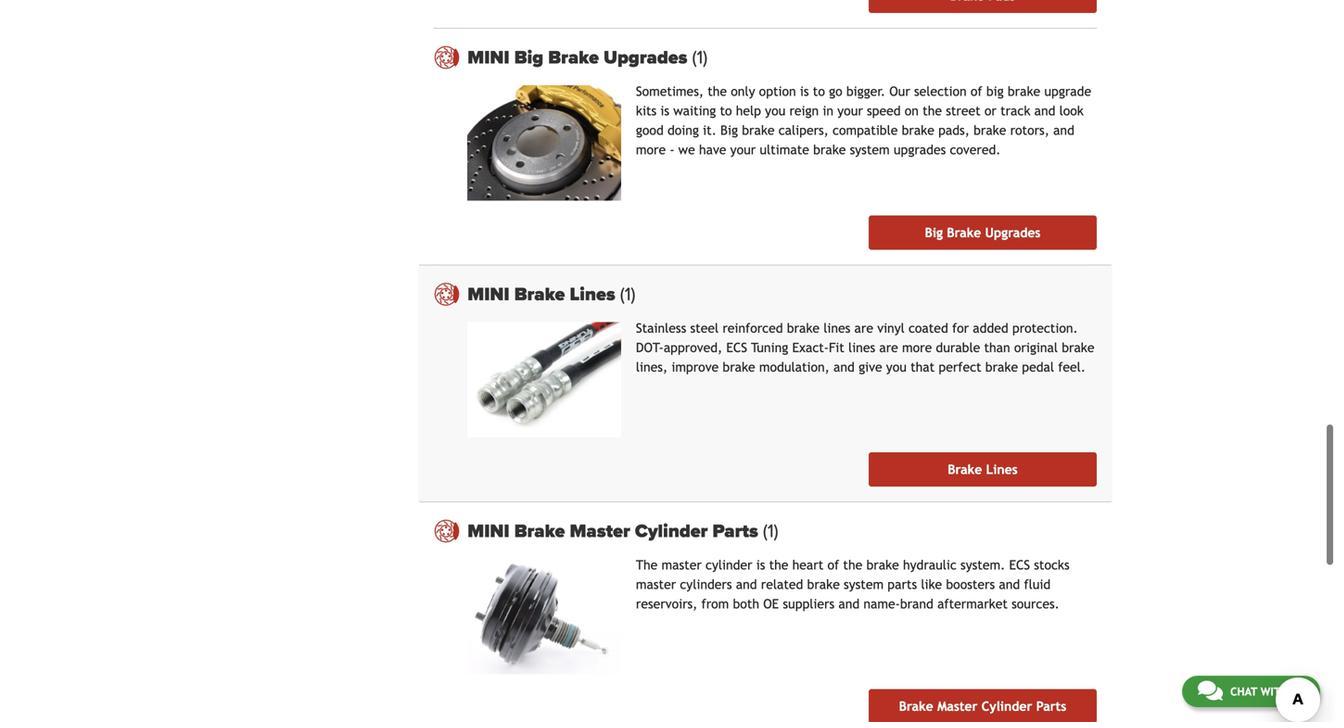 Task type: vqa. For each thing, say whether or not it's contained in the screenshot.
'or'
yes



Task type: describe. For each thing, give the bounding box(es) containing it.
upgrades
[[894, 142, 946, 157]]

calipers,
[[779, 123, 829, 138]]

heart
[[792, 558, 824, 572]]

that
[[911, 360, 935, 375]]

0 vertical spatial master
[[570, 520, 630, 542]]

system inside sometimes, the only option is to go bigger. our selection of big brake upgrade kits is waiting to help you reign in your speed on the street or track and look good doing it. big brake calipers, compatible brake pads, brake rotors, and more - we have your ultimate brake system upgrades covered.
[[850, 142, 890, 157]]

durable
[[936, 340, 980, 355]]

the
[[636, 558, 658, 572]]

like
[[921, 577, 942, 592]]

related
[[761, 577, 803, 592]]

steel
[[690, 321, 719, 336]]

name-
[[864, 597, 900, 611]]

from
[[702, 597, 729, 611]]

cylinder inside brake master cylinder parts link
[[982, 699, 1032, 714]]

master inside brake master cylinder parts link
[[937, 699, 978, 714]]

and up both on the bottom of page
[[736, 577, 757, 592]]

0 vertical spatial big
[[514, 46, 544, 69]]

feel.
[[1058, 360, 1086, 375]]

2 vertical spatial big
[[925, 225, 943, 240]]

mini                                                                                    big brake upgrades link
[[468, 46, 1097, 69]]

mini for mini                                                                                    brake master cylinder parts
[[468, 520, 510, 542]]

mini                                                                                    big brake upgrades
[[468, 46, 692, 69]]

pedal
[[1022, 360, 1054, 375]]

we
[[678, 142, 695, 157]]

1 vertical spatial to
[[720, 103, 732, 118]]

big brake upgrades
[[925, 225, 1041, 240]]

1 vertical spatial lines
[[848, 340, 875, 355]]

1 vertical spatial master
[[636, 577, 676, 592]]

both
[[733, 597, 759, 611]]

help
[[736, 103, 761, 118]]

chat
[[1230, 685, 1257, 698]]

dot-
[[636, 340, 664, 355]]

reinforced
[[723, 321, 783, 336]]

0 vertical spatial lines
[[824, 321, 851, 336]]

the left only
[[708, 84, 727, 99]]

doing
[[668, 123, 699, 138]]

parts
[[888, 577, 917, 592]]

chat with us link
[[1182, 676, 1320, 707]]

and up rotors,
[[1034, 103, 1056, 118]]

mini                                                                                    brake lines
[[468, 283, 620, 305]]

aftermarket
[[938, 597, 1008, 611]]

big inside sometimes, the only option is to go bigger. our selection of big brake upgrade kits is waiting to help you reign in your speed on the street or track and look good doing it. big brake calipers, compatible brake pads, brake rotors, and more - we have your ultimate brake system upgrades covered.
[[721, 123, 738, 138]]

big brake upgrades link
[[869, 215, 1097, 250]]

oe
[[763, 597, 779, 611]]

cylinder
[[706, 558, 752, 572]]

reservoirs,
[[636, 597, 698, 611]]

the right the on
[[923, 103, 942, 118]]

brake lines
[[948, 462, 1018, 477]]

good
[[636, 123, 664, 138]]

the master cylinder is the heart of the brake hydraulic system. ecs stocks master cylinders and related brake system parts like boosters and fluid reservoirs, from both oe suppliers and name-brand aftermarket sources.
[[636, 558, 1070, 611]]

with
[[1261, 685, 1288, 698]]

0 vertical spatial master
[[662, 558, 702, 572]]

brake master cylinder parts thumbnail image image
[[468, 559, 621, 674]]

vinyl
[[877, 321, 905, 336]]

and down the look
[[1053, 123, 1075, 138]]

our
[[889, 84, 910, 99]]

brake up 'track'
[[1008, 84, 1041, 99]]

brake master cylinder parts
[[899, 699, 1067, 714]]

1 vertical spatial is
[[661, 103, 670, 118]]

go
[[829, 84, 843, 99]]

selection
[[914, 84, 967, 99]]

0 vertical spatial is
[[800, 84, 809, 99]]

brand
[[900, 597, 934, 611]]

brake up suppliers
[[807, 577, 840, 592]]

reign
[[790, 103, 819, 118]]

option
[[759, 84, 796, 99]]

ultimate
[[760, 142, 809, 157]]

sometimes,
[[636, 84, 704, 99]]

1 horizontal spatial lines
[[986, 462, 1018, 477]]

system.
[[961, 558, 1005, 572]]

it.
[[703, 123, 717, 138]]

mini for mini                                                                                    big brake upgrades
[[468, 46, 510, 69]]

approved,
[[664, 340, 722, 355]]

cylinders
[[680, 577, 732, 592]]

brake down or
[[974, 123, 1006, 138]]

on
[[905, 103, 919, 118]]



Task type: locate. For each thing, give the bounding box(es) containing it.
you
[[765, 103, 786, 118], [886, 360, 907, 375]]

0 vertical spatial cylinder
[[635, 520, 708, 542]]

1 vertical spatial lines
[[986, 462, 1018, 477]]

1 vertical spatial upgrades
[[985, 225, 1041, 240]]

give
[[859, 360, 882, 375]]

0 horizontal spatial to
[[720, 103, 732, 118]]

cylinder
[[635, 520, 708, 542], [982, 699, 1032, 714]]

system inside the master cylinder is the heart of the brake hydraulic system. ecs stocks master cylinders and related brake system parts like boosters and fluid reservoirs, from both oe suppliers and name-brand aftermarket sources.
[[844, 577, 884, 592]]

upgrade
[[1044, 84, 1091, 99]]

brake
[[1008, 84, 1041, 99], [742, 123, 775, 138], [902, 123, 935, 138], [974, 123, 1006, 138], [813, 142, 846, 157], [787, 321, 820, 336], [1062, 340, 1095, 355], [723, 360, 755, 375], [985, 360, 1018, 375], [866, 558, 899, 572], [807, 577, 840, 592]]

exact-
[[792, 340, 829, 355]]

0 horizontal spatial ecs
[[726, 340, 747, 355]]

tuning
[[751, 340, 788, 355]]

2 vertical spatial mini
[[468, 520, 510, 542]]

street
[[946, 103, 981, 118]]

-
[[670, 142, 675, 157]]

0 horizontal spatial is
[[661, 103, 670, 118]]

0 vertical spatial ecs
[[726, 340, 747, 355]]

kits
[[636, 103, 657, 118]]

and left 'name-'
[[839, 597, 860, 611]]

lines
[[570, 283, 615, 305], [986, 462, 1018, 477]]

0 horizontal spatial cylinder
[[635, 520, 708, 542]]

fluid
[[1024, 577, 1051, 592]]

1 horizontal spatial big
[[721, 123, 738, 138]]

sources.
[[1012, 597, 1060, 611]]

added
[[973, 321, 1009, 336]]

rotors,
[[1010, 123, 1050, 138]]

0 horizontal spatial master
[[570, 520, 630, 542]]

0 horizontal spatial are
[[855, 321, 873, 336]]

boosters
[[946, 577, 995, 592]]

1 horizontal spatial to
[[813, 84, 825, 99]]

brake up exact-
[[787, 321, 820, 336]]

ecs inside the master cylinder is the heart of the brake hydraulic system. ecs stocks master cylinders and related brake system parts like boosters and fluid reservoirs, from both oe suppliers and name-brand aftermarket sources.
[[1009, 558, 1030, 572]]

for
[[952, 321, 969, 336]]

you down option on the top right
[[765, 103, 786, 118]]

0 horizontal spatial your
[[730, 142, 756, 157]]

2 horizontal spatial big
[[925, 225, 943, 240]]

stainless steel reinforced brake lines are vinyl coated for added protection. dot-approved, ecs tuning exact-fit lines are more durable than original brake lines, improve brake modulation, and give you that perfect brake pedal feel.
[[636, 321, 1095, 375]]

1 horizontal spatial parts
[[1036, 699, 1067, 714]]

brake lines thumbnail image image
[[468, 322, 621, 438]]

0 horizontal spatial parts
[[713, 520, 758, 542]]

1 vertical spatial cylinder
[[982, 699, 1032, 714]]

of right heart
[[828, 558, 839, 572]]

big
[[986, 84, 1004, 99]]

mini                                                                                    brake master cylinder parts link
[[468, 520, 1097, 542]]

upgrades down covered.
[[985, 225, 1041, 240]]

lines up fit
[[824, 321, 851, 336]]

in
[[823, 103, 834, 118]]

are left vinyl
[[855, 321, 873, 336]]

big up big brake upgrades thumbnail image
[[514, 46, 544, 69]]

only
[[731, 84, 755, 99]]

1 horizontal spatial is
[[756, 558, 765, 572]]

master down 'the' at left bottom
[[636, 577, 676, 592]]

0 vertical spatial you
[[765, 103, 786, 118]]

stocks
[[1034, 558, 1070, 572]]

system up 'name-'
[[844, 577, 884, 592]]

2 vertical spatial is
[[756, 558, 765, 572]]

1 horizontal spatial upgrades
[[985, 225, 1041, 240]]

than
[[984, 340, 1010, 355]]

ecs down reinforced at the top of page
[[726, 340, 747, 355]]

0 horizontal spatial lines
[[570, 283, 615, 305]]

coated
[[909, 321, 948, 336]]

0 vertical spatial more
[[636, 142, 666, 157]]

0 vertical spatial lines
[[570, 283, 615, 305]]

mini
[[468, 46, 510, 69], [468, 283, 510, 305], [468, 520, 510, 542]]

0 vertical spatial to
[[813, 84, 825, 99]]

pads,
[[938, 123, 970, 138]]

and left fluid
[[999, 577, 1020, 592]]

more inside sometimes, the only option is to go bigger. our selection of big brake upgrade kits is waiting to help you reign in your speed on the street or track and look good doing it. big brake calipers, compatible brake pads, brake rotors, and more - we have your ultimate brake system upgrades covered.
[[636, 142, 666, 157]]

1 vertical spatial ecs
[[1009, 558, 1030, 572]]

the up related
[[769, 558, 789, 572]]

waiting
[[673, 103, 716, 118]]

protection.
[[1012, 321, 1078, 336]]

brake down help
[[742, 123, 775, 138]]

1 vertical spatial are
[[879, 340, 898, 355]]

master
[[662, 558, 702, 572], [636, 577, 676, 592]]

of
[[971, 84, 983, 99], [828, 558, 839, 572]]

you right give
[[886, 360, 907, 375]]

0 horizontal spatial of
[[828, 558, 839, 572]]

chat with us
[[1230, 685, 1305, 698]]

have
[[699, 142, 726, 157]]

of inside sometimes, the only option is to go bigger. our selection of big brake upgrade kits is waiting to help you reign in your speed on the street or track and look good doing it. big brake calipers, compatible brake pads, brake rotors, and more - we have your ultimate brake system upgrades covered.
[[971, 84, 983, 99]]

more up that
[[902, 340, 932, 355]]

system down the compatible in the top right of the page
[[850, 142, 890, 157]]

covered.
[[950, 142, 1001, 157]]

your right the 'have'
[[730, 142, 756, 157]]

brake master cylinder parts link
[[869, 689, 1097, 722]]

your right "in"
[[838, 103, 863, 118]]

and inside stainless steel reinforced brake lines are vinyl coated for added protection. dot-approved, ecs tuning exact-fit lines are more durable than original brake lines, improve brake modulation, and give you that perfect brake pedal feel.
[[834, 360, 855, 375]]

0 horizontal spatial big
[[514, 46, 544, 69]]

brake up the upgrades
[[902, 123, 935, 138]]

1 horizontal spatial of
[[971, 84, 983, 99]]

brake down 'calipers,'
[[813, 142, 846, 157]]

of left big on the right
[[971, 84, 983, 99]]

1 horizontal spatial ecs
[[1009, 558, 1030, 572]]

1 vertical spatial parts
[[1036, 699, 1067, 714]]

of inside the master cylinder is the heart of the brake hydraulic system. ecs stocks master cylinders and related brake system parts like boosters and fluid reservoirs, from both oe suppliers and name-brand aftermarket sources.
[[828, 558, 839, 572]]

0 horizontal spatial you
[[765, 103, 786, 118]]

comments image
[[1198, 680, 1223, 702]]

more down good
[[636, 142, 666, 157]]

ecs inside stainless steel reinforced brake lines are vinyl coated for added protection. dot-approved, ecs tuning exact-fit lines are more durable than original brake lines, improve brake modulation, and give you that perfect brake pedal feel.
[[726, 340, 747, 355]]

brake down tuning
[[723, 360, 755, 375]]

suppliers
[[783, 597, 835, 611]]

0 vertical spatial of
[[971, 84, 983, 99]]

the right heart
[[843, 558, 863, 572]]

fit
[[829, 340, 845, 355]]

your
[[838, 103, 863, 118], [730, 142, 756, 157]]

look
[[1060, 103, 1084, 118]]

0 horizontal spatial more
[[636, 142, 666, 157]]

are
[[855, 321, 873, 336], [879, 340, 898, 355]]

master up cylinders
[[662, 558, 702, 572]]

improve
[[672, 360, 719, 375]]

or
[[985, 103, 997, 118]]

1 vertical spatial more
[[902, 340, 932, 355]]

is
[[800, 84, 809, 99], [661, 103, 670, 118], [756, 558, 765, 572]]

3 mini from the top
[[468, 520, 510, 542]]

0 horizontal spatial upgrades
[[604, 46, 687, 69]]

big down the upgrades
[[925, 225, 943, 240]]

1 horizontal spatial are
[[879, 340, 898, 355]]

1 horizontal spatial your
[[838, 103, 863, 118]]

upgrades
[[604, 46, 687, 69], [985, 225, 1041, 240]]

mini                                                                                    brake master cylinder parts
[[468, 520, 763, 542]]

lines
[[824, 321, 851, 336], [848, 340, 875, 355]]

is up reign
[[800, 84, 809, 99]]

1 horizontal spatial you
[[886, 360, 907, 375]]

is right kits
[[661, 103, 670, 118]]

0 vertical spatial are
[[855, 321, 873, 336]]

more inside stainless steel reinforced brake lines are vinyl coated for added protection. dot-approved, ecs tuning exact-fit lines are more durable than original brake lines, improve brake modulation, and give you that perfect brake pedal feel.
[[902, 340, 932, 355]]

1 mini from the top
[[468, 46, 510, 69]]

1 vertical spatial big
[[721, 123, 738, 138]]

1 horizontal spatial cylinder
[[982, 699, 1032, 714]]

are down vinyl
[[879, 340, 898, 355]]

is inside the master cylinder is the heart of the brake hydraulic system. ecs stocks master cylinders and related brake system parts like boosters and fluid reservoirs, from both oe suppliers and name-brand aftermarket sources.
[[756, 558, 765, 572]]

1 vertical spatial of
[[828, 558, 839, 572]]

lines,
[[636, 360, 668, 375]]

hydraulic
[[903, 558, 957, 572]]

0 vertical spatial your
[[838, 103, 863, 118]]

2 mini from the top
[[468, 283, 510, 305]]

mini                                                                                    brake lines link
[[468, 283, 1097, 305]]

perfect
[[939, 360, 982, 375]]

upgrades up sometimes,
[[604, 46, 687, 69]]

you inside sometimes, the only option is to go bigger. our selection of big brake upgrade kits is waiting to help you reign in your speed on the street or track and look good doing it. big brake calipers, compatible brake pads, brake rotors, and more - we have your ultimate brake system upgrades covered.
[[765, 103, 786, 118]]

us
[[1291, 685, 1305, 698]]

1 vertical spatial master
[[937, 699, 978, 714]]

speed
[[867, 103, 901, 118]]

bigger.
[[846, 84, 886, 99]]

to left help
[[720, 103, 732, 118]]

2 horizontal spatial is
[[800, 84, 809, 99]]

track
[[1001, 103, 1031, 118]]

brake up feel.
[[1062, 340, 1095, 355]]

1 vertical spatial your
[[730, 142, 756, 157]]

and down fit
[[834, 360, 855, 375]]

is up related
[[756, 558, 765, 572]]

mini for mini                                                                                    brake lines
[[468, 283, 510, 305]]

1 vertical spatial mini
[[468, 283, 510, 305]]

to left go
[[813, 84, 825, 99]]

ecs up fluid
[[1009, 558, 1030, 572]]

sometimes, the only option is to go bigger. our selection of big brake upgrade kits is waiting to help you reign in your speed on the street or track and look good doing it. big brake calipers, compatible brake pads, brake rotors, and more - we have your ultimate brake system upgrades covered.
[[636, 84, 1091, 157]]

more
[[636, 142, 666, 157], [902, 340, 932, 355]]

brake down than
[[985, 360, 1018, 375]]

big brake upgrades thumbnail image image
[[468, 85, 621, 201]]

lines up give
[[848, 340, 875, 355]]

big right it.
[[721, 123, 738, 138]]

you inside stainless steel reinforced brake lines are vinyl coated for added protection. dot-approved, ecs tuning exact-fit lines are more durable than original brake lines, improve brake modulation, and give you that perfect brake pedal feel.
[[886, 360, 907, 375]]

compatible
[[833, 123, 898, 138]]

brake lines link
[[869, 452, 1097, 487]]

0 vertical spatial upgrades
[[604, 46, 687, 69]]

original
[[1014, 340, 1058, 355]]

0 vertical spatial parts
[[713, 520, 758, 542]]

big
[[514, 46, 544, 69], [721, 123, 738, 138], [925, 225, 943, 240]]

1 vertical spatial you
[[886, 360, 907, 375]]

0 vertical spatial mini
[[468, 46, 510, 69]]

to
[[813, 84, 825, 99], [720, 103, 732, 118]]

1 vertical spatial system
[[844, 577, 884, 592]]

master
[[570, 520, 630, 542], [937, 699, 978, 714]]

modulation,
[[759, 360, 830, 375]]

stainless
[[636, 321, 686, 336]]

brake up parts
[[866, 558, 899, 572]]

0 vertical spatial system
[[850, 142, 890, 157]]

1 horizontal spatial more
[[902, 340, 932, 355]]

1 horizontal spatial master
[[937, 699, 978, 714]]

the
[[708, 84, 727, 99], [923, 103, 942, 118], [769, 558, 789, 572], [843, 558, 863, 572]]



